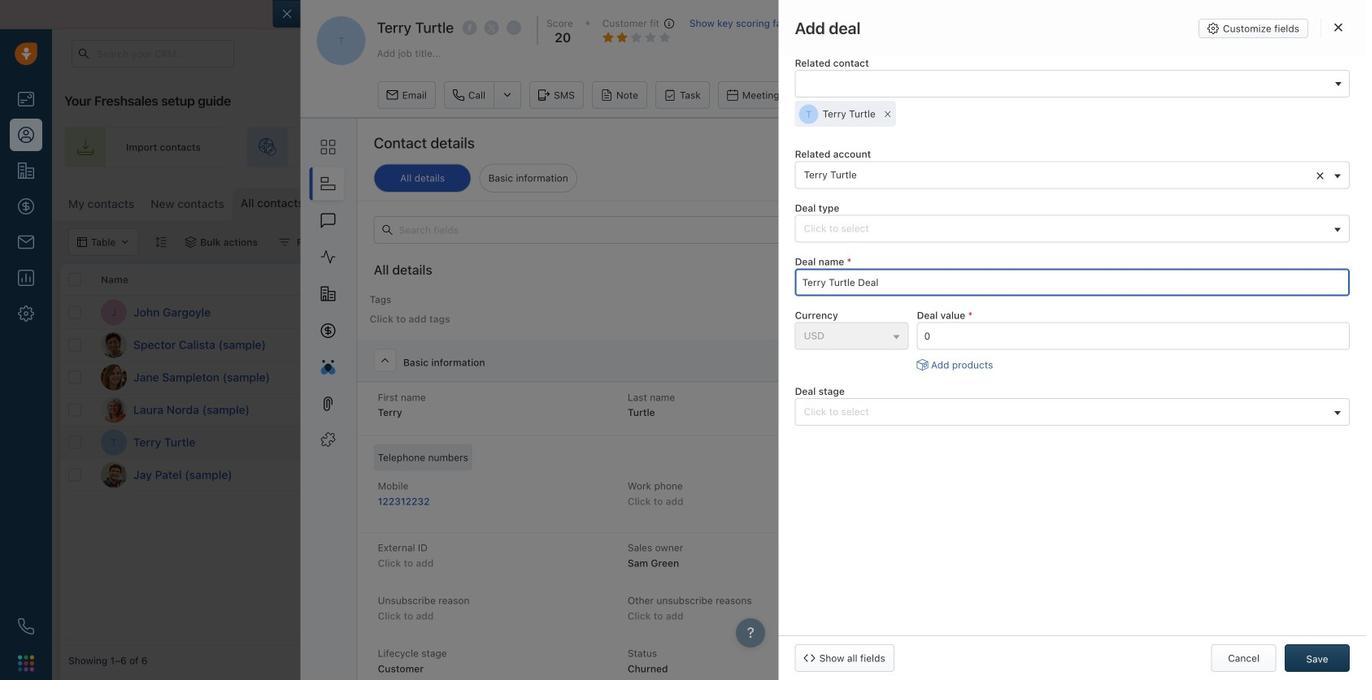 Task type: vqa. For each thing, say whether or not it's contained in the screenshot.
20 button
no



Task type: locate. For each thing, give the bounding box(es) containing it.
1 horizontal spatial container_wx8msf4aqz5i3rn1 image
[[279, 237, 290, 248]]

0 horizontal spatial container_wx8msf4aqz5i3rn1 image
[[185, 237, 196, 248]]

1 j image from the top
[[101, 365, 127, 391]]

j image
[[101, 365, 127, 391], [101, 462, 127, 488]]

2 vertical spatial container_wx8msf4aqz5i3rn1 image
[[670, 437, 681, 448]]

j image down l image
[[101, 462, 127, 488]]

dialog
[[273, 0, 1366, 681], [779, 0, 1366, 681]]

None search field
[[795, 70, 1350, 98]]

press space to select this row. row
[[60, 297, 418, 329], [418, 297, 1366, 329], [60, 329, 418, 362], [418, 329, 1366, 362], [60, 362, 418, 394], [418, 362, 1366, 394], [60, 394, 418, 427], [418, 394, 1366, 427], [60, 427, 418, 459], [418, 427, 1366, 459], [60, 459, 418, 492], [418, 459, 1366, 492]]

0 vertical spatial j image
[[101, 365, 127, 391]]

freshworks switcher image
[[18, 656, 34, 672]]

s image
[[101, 332, 127, 358]]

row
[[60, 264, 418, 297]]

container_wx8msf4aqz5i3rn1 image
[[1040, 339, 1051, 351], [670, 372, 681, 383], [670, 437, 681, 448]]

1 vertical spatial container_wx8msf4aqz5i3rn1 image
[[670, 372, 681, 383]]

grid
[[60, 264, 1366, 642]]

1 vertical spatial j image
[[101, 462, 127, 488]]

container_wx8msf4aqz5i3rn1 image
[[185, 237, 196, 248], [279, 237, 290, 248]]

cell
[[540, 297, 662, 328], [1028, 362, 1150, 394], [1150, 362, 1272, 394], [1272, 362, 1366, 394], [784, 459, 906, 491], [906, 459, 1028, 491], [1028, 459, 1150, 491], [1150, 459, 1272, 491], [1272, 459, 1366, 491]]

close image
[[1334, 23, 1342, 32]]

row group
[[60, 297, 418, 492], [418, 297, 1366, 492]]

1 container_wx8msf4aqz5i3rn1 image from the left
[[185, 237, 196, 248]]

0 vertical spatial container_wx8msf4aqz5i3rn1 image
[[1040, 339, 1051, 351]]

j image down s icon
[[101, 365, 127, 391]]

phone element
[[10, 611, 42, 643]]

2 j image from the top
[[101, 462, 127, 488]]

2 container_wx8msf4aqz5i3rn1 image from the left
[[279, 237, 290, 248]]



Task type: describe. For each thing, give the bounding box(es) containing it.
1 dialog from the left
[[273, 0, 1366, 681]]

Search fields text field
[[374, 216, 862, 244]]

send email image
[[1214, 49, 1225, 59]]

l image
[[101, 397, 127, 423]]

2 dialog from the left
[[779, 0, 1366, 681]]

Start typing... text field
[[795, 269, 1350, 296]]

what's new image
[[1250, 47, 1261, 59]]

Enter value number field
[[917, 323, 1350, 350]]

Search your CRM... text field
[[72, 40, 234, 67]]

phone image
[[18, 619, 34, 635]]

2 row group from the left
[[418, 297, 1366, 492]]

1 row group from the left
[[60, 297, 418, 492]]



